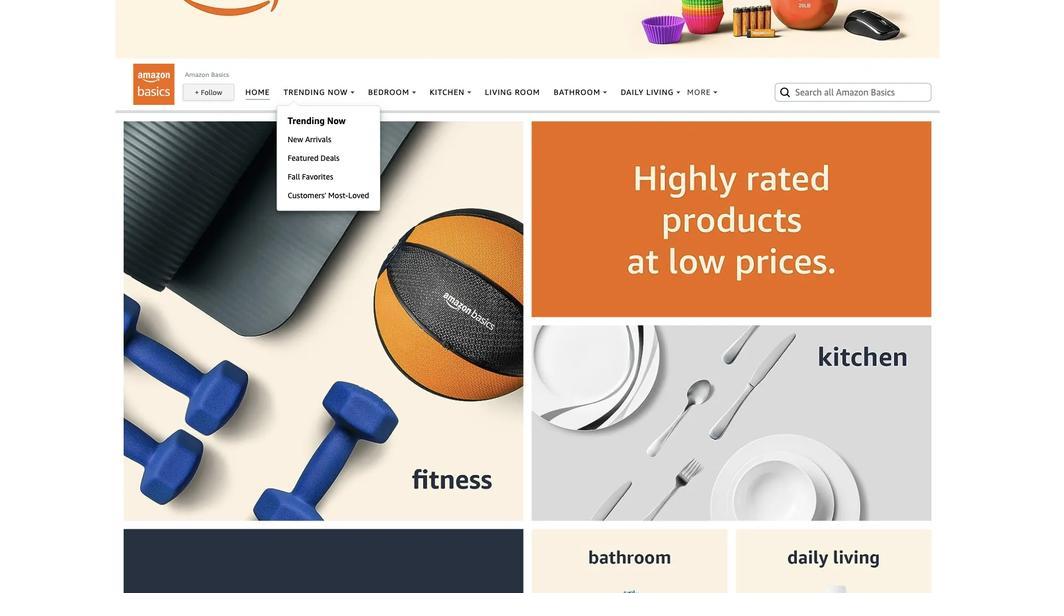 Task type: locate. For each thing, give the bounding box(es) containing it.
+ follow button
[[184, 85, 234, 100]]

+ follow
[[195, 88, 222, 96]]

amazon
[[185, 70, 209, 78]]

Search all Amazon Basics search field
[[795, 83, 914, 102]]

basics
[[211, 70, 229, 78]]

+
[[195, 88, 199, 96]]



Task type: describe. For each thing, give the bounding box(es) containing it.
amazon basics logo image
[[133, 64, 175, 105]]

follow
[[201, 88, 222, 96]]

search image
[[779, 86, 792, 99]]

amazon basics link
[[185, 70, 229, 78]]

amazon basics
[[185, 70, 229, 78]]



Task type: vqa. For each thing, say whether or not it's contained in the screenshot.
Search all Amazon Basics "search field"
yes



